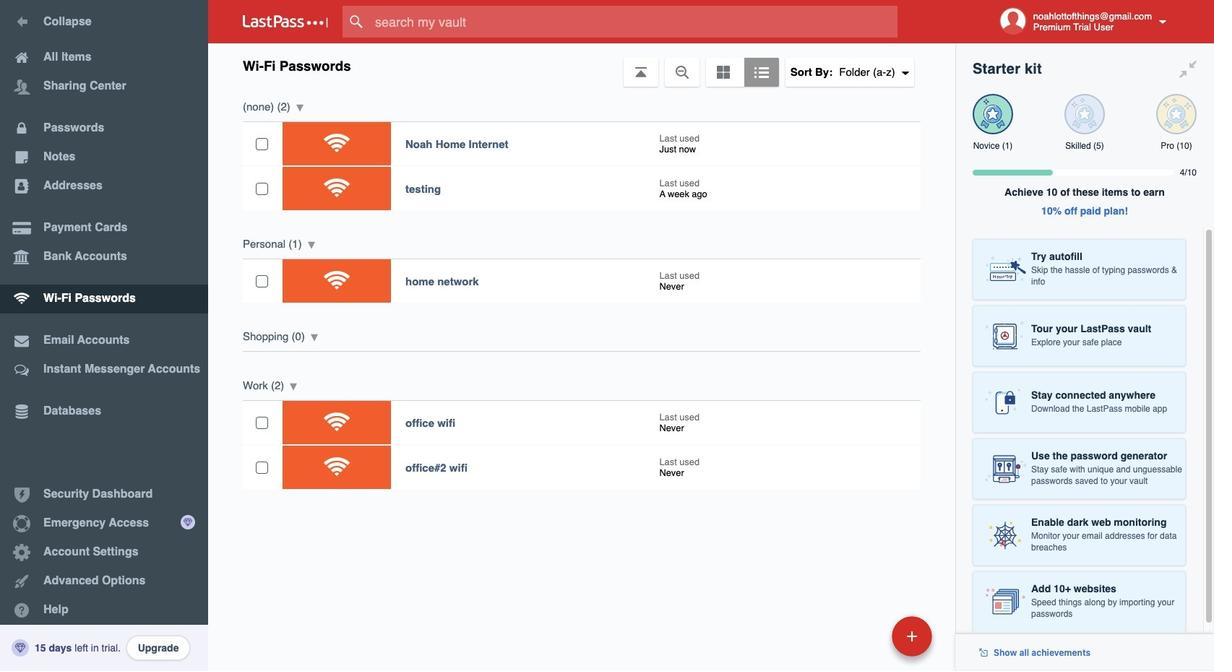 Task type: describe. For each thing, give the bounding box(es) containing it.
main navigation navigation
[[0, 0, 208, 672]]

new item navigation
[[793, 612, 942, 672]]

lastpass image
[[243, 15, 328, 28]]

Search search field
[[343, 6, 921, 38]]



Task type: locate. For each thing, give the bounding box(es) containing it.
search my vault text field
[[343, 6, 921, 38]]

new item element
[[793, 616, 938, 657]]

vault options navigation
[[208, 43, 956, 87]]



